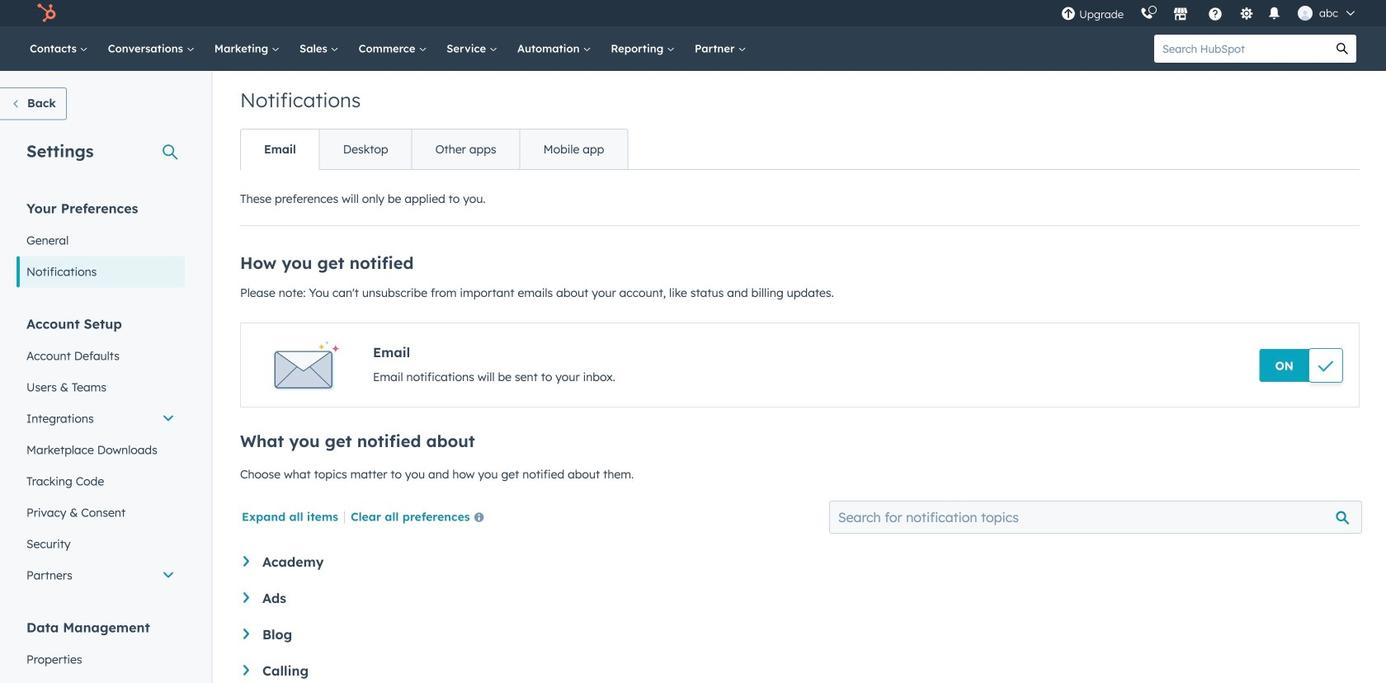 Task type: vqa. For each thing, say whether or not it's contained in the screenshot.
Marketplaces icon
yes



Task type: locate. For each thing, give the bounding box(es) containing it.
your preferences element
[[17, 199, 185, 288]]

menu
[[1053, 0, 1367, 26]]

marketplaces image
[[1174, 7, 1189, 22]]

navigation
[[240, 129, 629, 170]]

2 caret image from the top
[[244, 593, 249, 603]]

caret image
[[244, 556, 249, 567], [244, 593, 249, 603], [244, 629, 249, 640], [244, 665, 249, 676]]

1 caret image from the top
[[244, 556, 249, 567]]

4 caret image from the top
[[244, 665, 249, 676]]

Search for notification topics search field
[[830, 501, 1363, 534]]

garebear orlando image
[[1299, 6, 1313, 21]]



Task type: describe. For each thing, give the bounding box(es) containing it.
account setup element
[[17, 315, 185, 591]]

3 caret image from the top
[[244, 629, 249, 640]]

Search HubSpot search field
[[1155, 35, 1329, 63]]

data management element
[[17, 619, 185, 684]]



